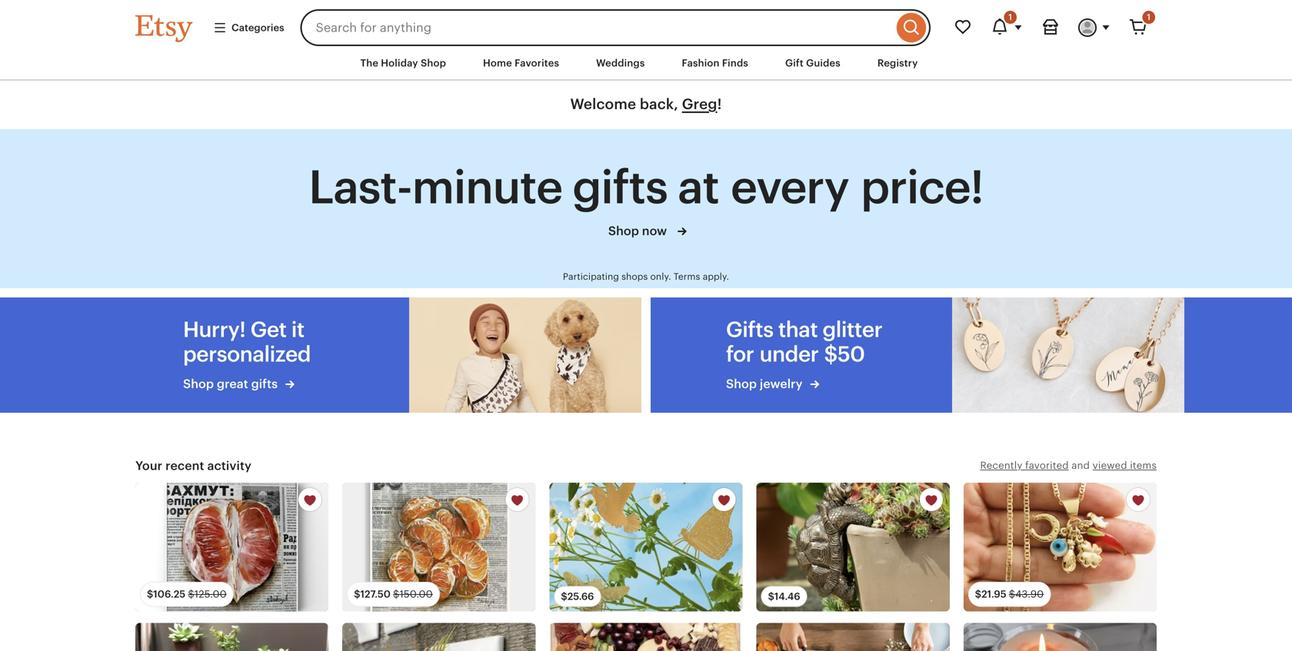 Task type: describe. For each thing, give the bounding box(es) containing it.
!
[[717, 96, 722, 112]]

home favorites
[[483, 57, 559, 69]]

fashion finds link
[[670, 49, 760, 77]]

hurry!
[[183, 317, 246, 342]]

back,
[[640, 96, 679, 112]]

recent
[[165, 459, 204, 473]]

weddings link
[[585, 49, 657, 77]]

great
[[217, 377, 248, 391]]

favorited
[[1026, 460, 1069, 472]]

weddings
[[596, 57, 645, 69]]

jewelry
[[760, 377, 803, 391]]

1 button
[[982, 9, 1032, 46]]

participating
[[563, 271, 619, 282]]

personalized charcuterie planks and beer flights - 4 styles and gift sets available image
[[757, 623, 950, 652]]

2 1 from the left
[[1147, 12, 1151, 22]]

only.
[[650, 271, 671, 282]]

it
[[291, 317, 304, 342]]

Search for anything text field
[[301, 9, 893, 46]]

tortoise, pot buddy, pot hanger, bronze, coloured tortoise, gift boxed, tortoise ornament, garden and home, plant pot hanging, plant pot image
[[757, 483, 950, 612]]

home
[[483, 57, 512, 69]]

your
[[135, 459, 162, 473]]

holiday
[[381, 57, 418, 69]]

shop great gifts link
[[183, 376, 348, 393]]

items
[[1130, 460, 1157, 472]]

favorites
[[515, 57, 559, 69]]

registry link
[[866, 49, 930, 77]]

the holiday shop
[[360, 57, 446, 69]]

viewed items link
[[1093, 460, 1157, 472]]

for under $50
[[726, 342, 865, 367]]

welcome back, greg !
[[570, 96, 722, 112]]

your recent activity
[[135, 459, 252, 473]]

43.90
[[1016, 589, 1044, 601]]

shops
[[622, 271, 648, 282]]

greg link
[[682, 96, 717, 112]]

$ 106.25 $ 125.00
[[147, 589, 227, 601]]

activity
[[207, 459, 252, 473]]

recently favorited link
[[981, 460, 1069, 472]]

18k gold filled charm evil eye, elephant, clover necklace for good luck/18k gold filled cadena de buena suerte - p107 image
[[964, 483, 1157, 612]]

$ 14.46
[[768, 591, 801, 603]]

fashion finds
[[682, 57, 749, 69]]

the
[[360, 57, 379, 69]]

viewed
[[1093, 460, 1128, 472]]

now
[[642, 224, 667, 238]]

shop inside the holiday shop link
[[421, 57, 446, 69]]

hurry! get it personalized
[[183, 317, 311, 367]]

get
[[251, 317, 287, 342]]

gift guides
[[785, 57, 841, 69]]

gifts for great
[[251, 377, 278, 391]]

14.46
[[775, 591, 801, 603]]

plant animals pollinators set of 3, butterfly, bumblebee and hummingbird cute plant decor image
[[550, 483, 743, 612]]

shop great gifts
[[183, 377, 281, 391]]

home favorites link
[[472, 49, 571, 77]]

orange painting grapefruit art fruit wall art original oil painting citrus wall decor newspaper art fruit painting grapefruit wall art image
[[135, 483, 329, 612]]

$ 25.66
[[561, 591, 594, 603]]

a young boy shown wearing an alphabet printed fanny pack next to his dog wearing a neck bandana featuring the matching design. image
[[409, 298, 642, 413]]

categories
[[232, 22, 284, 33]]

106.25
[[153, 589, 186, 601]]



Task type: vqa. For each thing, say whether or not it's contained in the screenshot.
review
no



Task type: locate. For each thing, give the bounding box(es) containing it.
shop left jewelry
[[726, 377, 757, 391]]

shop
[[421, 57, 446, 69], [608, 224, 639, 238], [183, 377, 214, 391], [726, 377, 757, 391]]

shop now
[[608, 224, 670, 238]]

gifts
[[726, 317, 774, 342]]

1 horizontal spatial gifts
[[573, 161, 668, 213]]

21.95
[[982, 589, 1007, 601]]

that
[[778, 317, 818, 342]]

gifts that glitter for under $50
[[726, 317, 883, 367]]

gifts up the shop now
[[573, 161, 668, 213]]

shop for last-minute gifts at every price!
[[608, 224, 639, 238]]

categories button
[[202, 14, 296, 42]]

shop left great
[[183, 377, 214, 391]]

finds
[[722, 57, 749, 69]]

shop for hurry! get it personalized
[[183, 377, 214, 391]]

personalized
[[183, 342, 311, 367]]

0 vertical spatial gifts
[[573, 161, 668, 213]]

127.50
[[360, 589, 391, 601]]

registry
[[878, 57, 918, 69]]

None search field
[[301, 9, 931, 46]]

125.00
[[194, 589, 227, 601]]

gifts right great
[[251, 377, 278, 391]]

1 1 from the left
[[1009, 12, 1012, 22]]

1
[[1009, 12, 1012, 22], [1147, 12, 1151, 22]]

terms apply.
[[674, 271, 729, 282]]

the holiday shop link
[[349, 49, 458, 77]]

shop for gifts that glitter for under $50
[[726, 377, 757, 391]]

gifts
[[573, 161, 668, 213], [251, 377, 278, 391]]

1 horizontal spatial 1
[[1147, 12, 1151, 22]]

minute
[[412, 161, 562, 213]]

tangerine painting orange painting original oil painting mandarin painting citrus painting newspaper art fruit painting image
[[343, 483, 536, 612]]

shop inside shop jewelry link
[[726, 377, 757, 391]]

1 link
[[1120, 9, 1157, 46]]

gift
[[785, 57, 804, 69]]

shop right holiday at left top
[[421, 57, 446, 69]]

1 inside dropdown button
[[1009, 12, 1012, 22]]

glitter
[[823, 317, 883, 342]]

last-
[[309, 161, 412, 213]]

fashion
[[682, 57, 720, 69]]

shop inside shop now link
[[608, 224, 639, 238]]

shop jewelry
[[726, 377, 806, 391]]

at every price!
[[678, 161, 984, 213]]

0 horizontal spatial gifts
[[251, 377, 278, 391]]

$ 21.95 $ 43.90
[[975, 589, 1044, 601]]

recently
[[981, 460, 1023, 472]]

participating shops only. terms apply.
[[563, 271, 729, 282]]

gift guides link
[[774, 49, 852, 77]]

espresso martini candle / coffee espresso scented soy candle / coffee espresso lover gift image
[[964, 623, 1157, 652]]

$
[[147, 589, 153, 601], [188, 589, 194, 601], [354, 589, 360, 601], [393, 589, 400, 601], [975, 589, 982, 601], [1009, 589, 1016, 601], [561, 591, 568, 603], [768, 591, 775, 603]]

modern air plant holder, 3" x small wall planter, plant wall sculpture, mid century modern wall decor, moss wall art, ceramic planter, wd image
[[343, 623, 536, 652]]

0 horizontal spatial 1
[[1009, 12, 1012, 22]]

menu bar containing the holiday shop
[[108, 46, 1185, 81]]

guides
[[806, 57, 841, 69]]

25.66
[[568, 591, 594, 603]]

last-minute gifts at every price!
[[309, 161, 984, 213]]

menu bar
[[108, 46, 1185, 81]]

shop left now
[[608, 224, 639, 238]]

$ 127.50 $ 150.00
[[354, 589, 433, 601]]

four stainless steel oval plate necklaces shown in gold featuring personalized birth flowers and one with a custom name written in a cursive font. image
[[952, 298, 1185, 413]]

recently favorited and viewed items
[[981, 460, 1157, 472]]

none search field inside categories banner
[[301, 9, 931, 46]]

and
[[1072, 460, 1090, 472]]

categories banner
[[108, 0, 1185, 46]]

150.00
[[400, 589, 433, 601]]

shop now link
[[309, 222, 984, 240]]

greg
[[682, 96, 717, 112]]

welcome
[[570, 96, 636, 112]]

shop inside shop great gifts link
[[183, 377, 214, 391]]

1 vertical spatial gifts
[[251, 377, 278, 391]]

gifts for minute
[[573, 161, 668, 213]]

shop jewelry link
[[726, 376, 891, 393]]



